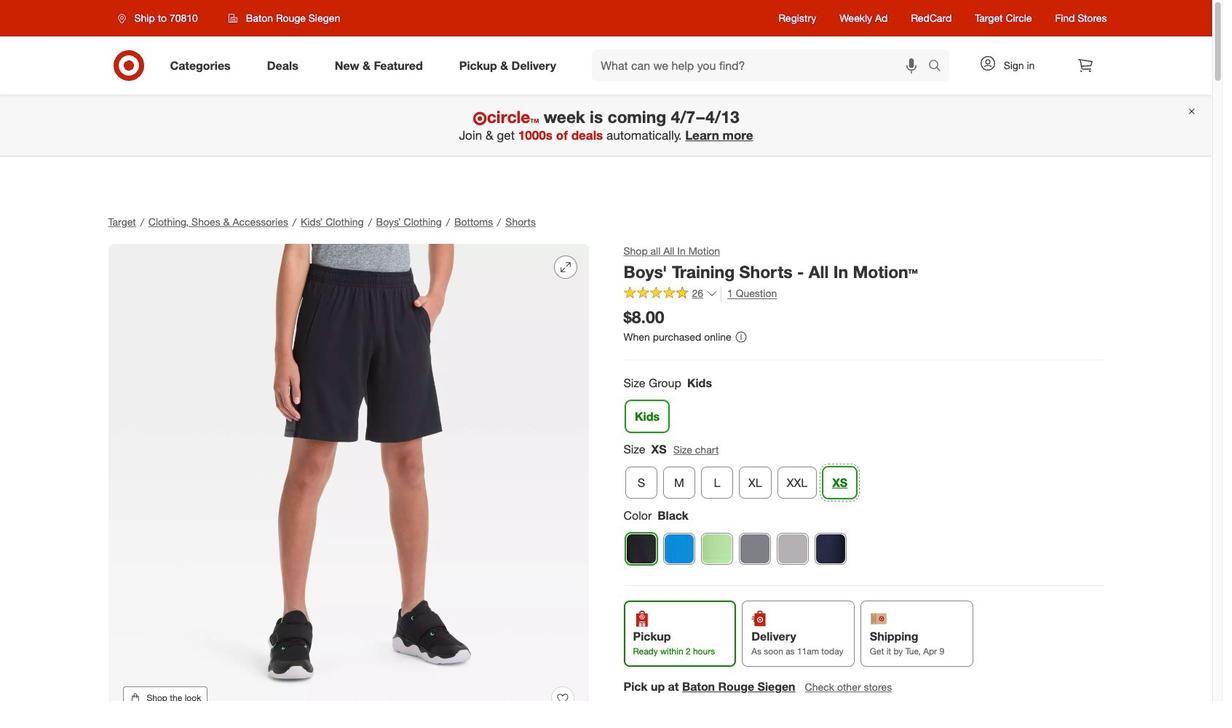 Task type: vqa. For each thing, say whether or not it's contained in the screenshot.
Mario to the top
no



Task type: locate. For each thing, give the bounding box(es) containing it.
What can we help you find? suggestions appear below search field
[[592, 50, 932, 82]]

light gray image
[[778, 534, 808, 565]]

1 vertical spatial group
[[623, 442, 1105, 505]]

0 vertical spatial group
[[623, 375, 1105, 439]]

blue image
[[664, 534, 695, 565]]

group
[[623, 375, 1105, 439], [623, 442, 1105, 505]]



Task type: describe. For each thing, give the bounding box(es) containing it.
2 group from the top
[[623, 442, 1105, 505]]

green image
[[702, 534, 733, 565]]

boys' training shorts - all in motion™, 1 of 5 image
[[108, 244, 589, 702]]

black image
[[626, 534, 657, 565]]

navy blue image
[[816, 534, 846, 565]]

1 group from the top
[[623, 375, 1105, 439]]

heather black image
[[740, 534, 770, 565]]



